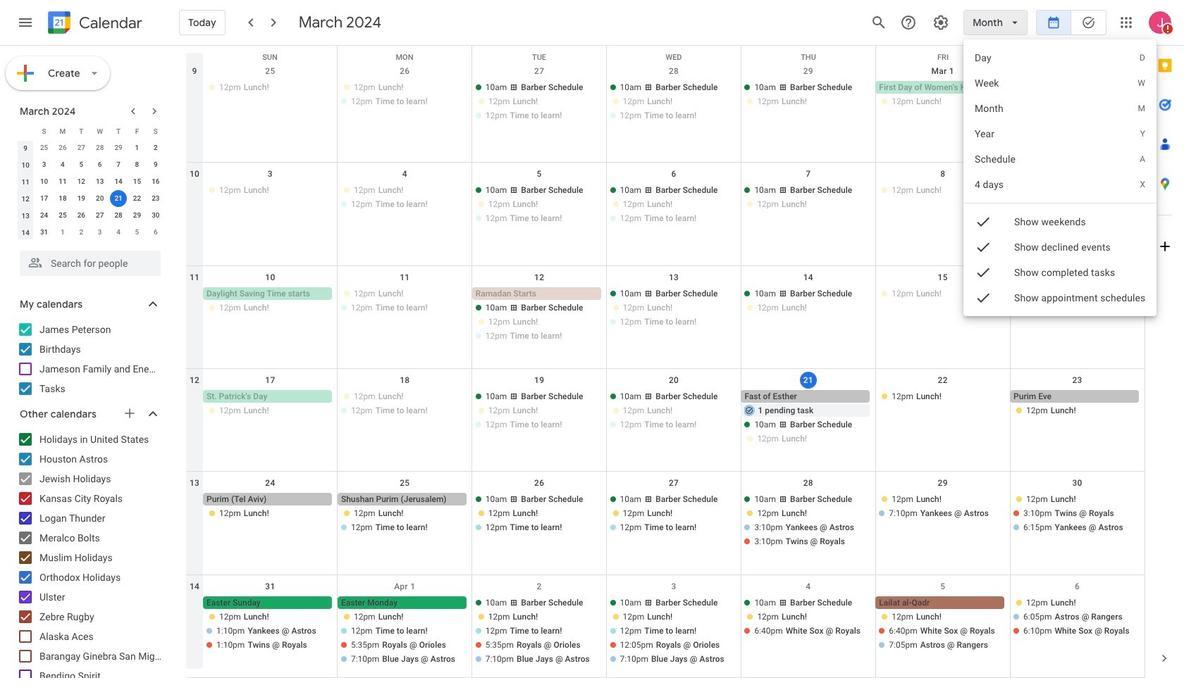 Task type: vqa. For each thing, say whether or not it's contained in the screenshot.
"More"
no



Task type: describe. For each thing, give the bounding box(es) containing it.
16 element
[[147, 173, 164, 190]]

3 checkbox item from the top
[[964, 260, 1157, 285]]

8 element
[[129, 156, 146, 173]]

27 element
[[91, 207, 108, 224]]

4 checkbox item from the top
[[964, 285, 1157, 311]]

april 4 element
[[110, 224, 127, 241]]

24 element
[[36, 207, 53, 224]]

other calendars list
[[3, 429, 175, 679]]

11 element
[[54, 173, 71, 190]]

april 6 element
[[147, 224, 164, 241]]

calendar element
[[45, 8, 142, 39]]

my calendars list
[[3, 319, 238, 400]]

main drawer image
[[17, 14, 34, 31]]

31 element
[[36, 224, 53, 241]]

6 menu item from the top
[[964, 172, 1157, 197]]

26 element
[[73, 207, 90, 224]]

14 element
[[110, 173, 127, 190]]

4 menu item from the top
[[964, 121, 1157, 147]]

17 element
[[36, 190, 53, 207]]

9 element
[[147, 156, 164, 173]]

21, today element
[[110, 190, 127, 207]]

18 element
[[54, 190, 71, 207]]

settings menu image
[[933, 14, 950, 31]]

10 element
[[36, 173, 53, 190]]

25 element
[[54, 207, 71, 224]]

february 26 element
[[54, 140, 71, 156]]

february 28 element
[[91, 140, 108, 156]]

20 element
[[91, 190, 108, 207]]

february 27 element
[[73, 140, 90, 156]]

1 menu item from the top
[[964, 45, 1157, 70]]

13 element
[[91, 173, 108, 190]]

3 menu item from the top
[[964, 96, 1157, 121]]

22 element
[[129, 190, 146, 207]]

february 29 element
[[110, 140, 127, 156]]

15 element
[[129, 173, 146, 190]]

19 element
[[73, 190, 90, 207]]

3 element
[[36, 156, 53, 173]]

7 element
[[110, 156, 127, 173]]

6 element
[[91, 156, 108, 173]]



Task type: locate. For each thing, give the bounding box(es) containing it.
april 5 element
[[129, 224, 146, 241]]

add other calendars image
[[123, 407, 137, 421]]

5 menu item from the top
[[964, 147, 1157, 172]]

row group inside march 2024 grid
[[16, 140, 165, 241]]

heading
[[76, 14, 142, 31]]

march 2024 grid
[[13, 123, 165, 241]]

12 element
[[73, 173, 90, 190]]

1 element
[[129, 140, 146, 156]]

30 element
[[147, 207, 164, 224]]

grid
[[186, 46, 1145, 679]]

cell
[[338, 81, 472, 123], [472, 81, 607, 123], [607, 81, 741, 123], [741, 81, 876, 123], [876, 81, 1010, 123], [338, 184, 472, 227], [472, 184, 607, 227], [607, 184, 741, 227], [741, 184, 876, 227], [109, 190, 128, 207], [203, 287, 338, 344], [338, 287, 472, 344], [472, 287, 607, 344], [607, 287, 741, 344], [741, 287, 876, 344], [203, 390, 338, 447], [338, 390, 472, 447], [472, 390, 607, 447], [607, 390, 741, 447], [741, 390, 876, 447], [1010, 390, 1145, 447], [203, 494, 338, 550], [338, 494, 472, 550], [472, 494, 607, 550], [607, 494, 741, 550], [741, 494, 876, 550], [876, 494, 1010, 550], [1010, 494, 1145, 550], [203, 597, 338, 667], [338, 597, 472, 667], [472, 597, 607, 667], [607, 597, 741, 667], [741, 597, 876, 667], [876, 597, 1010, 667], [1010, 597, 1145, 667]]

2 checkbox item from the top
[[964, 235, 1157, 260]]

row group
[[16, 140, 165, 241]]

menu
[[964, 39, 1157, 316]]

heading inside calendar element
[[76, 14, 142, 31]]

23 element
[[147, 190, 164, 207]]

checkbox item
[[964, 209, 1157, 235], [964, 235, 1157, 260], [964, 260, 1157, 285], [964, 285, 1157, 311]]

Search for people text field
[[28, 251, 152, 276]]

4 element
[[54, 156, 71, 173]]

29 element
[[129, 207, 146, 224]]

april 3 element
[[91, 224, 108, 241]]

cell inside march 2024 grid
[[109, 190, 128, 207]]

1 checkbox item from the top
[[964, 209, 1157, 235]]

row
[[186, 46, 1145, 67], [186, 60, 1145, 163], [16, 123, 165, 140], [16, 140, 165, 156], [16, 156, 165, 173], [186, 163, 1145, 266], [16, 173, 165, 190], [16, 190, 165, 207], [16, 207, 165, 224], [16, 224, 165, 241], [186, 266, 1145, 369], [186, 369, 1145, 472], [186, 472, 1145, 576], [186, 576, 1145, 679]]

april 2 element
[[73, 224, 90, 241]]

april 1 element
[[54, 224, 71, 241]]

None search field
[[0, 245, 175, 276]]

tab list
[[1145, 46, 1184, 639]]

2 element
[[147, 140, 164, 156]]

5 element
[[73, 156, 90, 173]]

menu item
[[964, 45, 1157, 70], [964, 70, 1157, 96], [964, 96, 1157, 121], [964, 121, 1157, 147], [964, 147, 1157, 172], [964, 172, 1157, 197]]

28 element
[[110, 207, 127, 224]]

column header
[[1011, 46, 1145, 60]]

february 25 element
[[36, 140, 53, 156]]

2 menu item from the top
[[964, 70, 1157, 96]]



